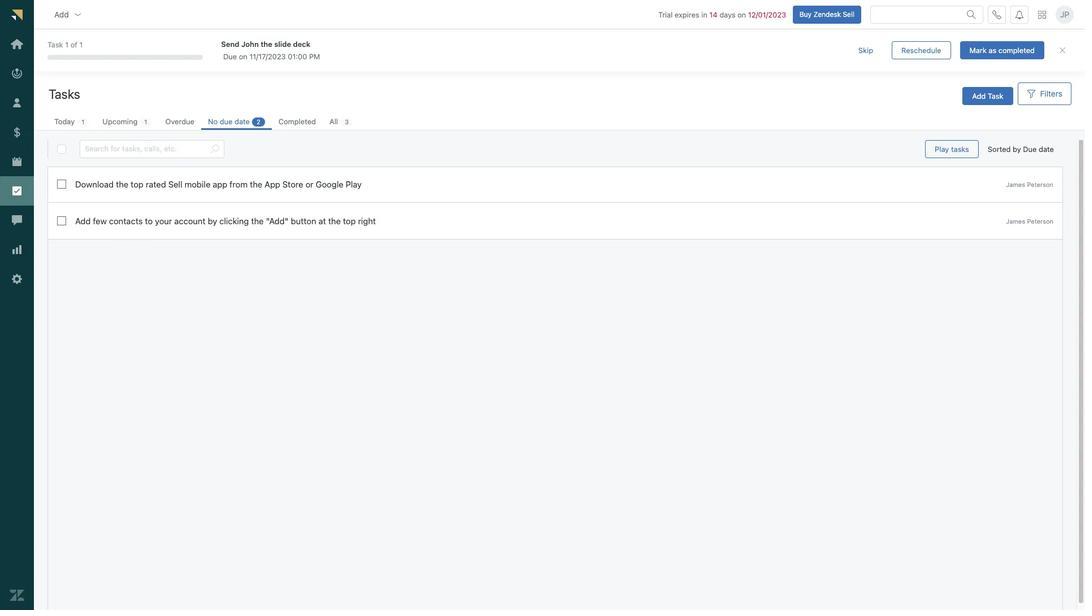 Task type: locate. For each thing, give the bounding box(es) containing it.
due right 'sorted'
[[1023, 145, 1037, 154]]

3
[[345, 118, 349, 126]]

no due date
[[208, 117, 250, 126]]

jp button
[[1056, 5, 1074, 24]]

0 vertical spatial james peterson
[[1007, 181, 1054, 188]]

top left right
[[343, 216, 356, 226]]

add for add few contacts to your account by clicking the "add" button at the top right
[[75, 216, 91, 226]]

your
[[155, 216, 172, 226]]

0 horizontal spatial add
[[54, 9, 69, 19]]

1 vertical spatial add
[[973, 91, 986, 100]]

2 vertical spatial add
[[75, 216, 91, 226]]

0 vertical spatial play
[[935, 144, 949, 153]]

0 vertical spatial due
[[223, 52, 237, 61]]

add
[[54, 9, 69, 19], [973, 91, 986, 100], [75, 216, 91, 226]]

no
[[208, 117, 218, 126]]

send john the slide deck due on 11/17/2023 01:00 pm
[[221, 39, 320, 61]]

0 horizontal spatial on
[[239, 52, 248, 61]]

or
[[306, 179, 314, 189]]

due inside send john the slide deck due on 11/17/2023 01:00 pm
[[223, 52, 237, 61]]

mobile
[[185, 179, 211, 189]]

reschedule
[[902, 46, 942, 55]]

buy
[[800, 10, 812, 18]]

james
[[1007, 181, 1026, 188], [1007, 218, 1026, 225]]

1 james peterson from the top
[[1007, 181, 1054, 188]]

1 horizontal spatial task
[[988, 91, 1004, 100]]

on inside send john the slide deck due on 11/17/2023 01:00 pm
[[239, 52, 248, 61]]

trial
[[659, 10, 673, 19]]

"add"
[[266, 216, 289, 226]]

1 right "upcoming"
[[144, 118, 147, 126]]

1 horizontal spatial top
[[343, 216, 356, 226]]

play
[[935, 144, 949, 153], [346, 179, 362, 189]]

search image
[[967, 10, 976, 19]]

1 peterson from the top
[[1027, 181, 1054, 188]]

sell right "zendesk"
[[843, 10, 855, 18]]

pm
[[309, 52, 320, 61]]

add left chevron down icon
[[54, 9, 69, 19]]

of
[[71, 40, 77, 49]]

the up 11/17/2023
[[261, 39, 272, 48]]

mark as completed
[[970, 46, 1035, 55]]

all
[[330, 117, 338, 126]]

play inside 'button'
[[935, 144, 949, 153]]

2 james peterson from the top
[[1007, 218, 1054, 225]]

filters
[[1041, 89, 1063, 98]]

date
[[235, 117, 250, 126], [1039, 145, 1054, 154]]

1 vertical spatial top
[[343, 216, 356, 226]]

due
[[223, 52, 237, 61], [1023, 145, 1037, 154]]

on
[[738, 10, 746, 19], [239, 52, 248, 61]]

1 vertical spatial james
[[1007, 218, 1026, 225]]

1 vertical spatial task
[[988, 91, 1004, 100]]

play left tasks
[[935, 144, 949, 153]]

1 vertical spatial james peterson
[[1007, 218, 1054, 225]]

0 horizontal spatial by
[[208, 216, 217, 226]]

1 vertical spatial by
[[208, 216, 217, 226]]

james peterson
[[1007, 181, 1054, 188], [1007, 218, 1054, 225]]

tasks
[[951, 144, 970, 153]]

top
[[131, 179, 144, 189], [343, 216, 356, 226]]

by
[[1013, 145, 1021, 154], [208, 216, 217, 226]]

1 horizontal spatial on
[[738, 10, 746, 19]]

0 horizontal spatial due
[[223, 52, 237, 61]]

peterson
[[1027, 181, 1054, 188], [1027, 218, 1054, 225]]

0 vertical spatial top
[[131, 179, 144, 189]]

0 vertical spatial by
[[1013, 145, 1021, 154]]

add down mark
[[973, 91, 986, 100]]

add left few
[[75, 216, 91, 226]]

slide
[[274, 39, 291, 48]]

task down as
[[988, 91, 1004, 100]]

download
[[75, 179, 114, 189]]

clicking
[[219, 216, 249, 226]]

1 horizontal spatial sell
[[843, 10, 855, 18]]

today
[[54, 117, 75, 126]]

james for download the top rated sell mobile app from the app store or google play
[[1007, 181, 1026, 188]]

button
[[291, 216, 316, 226]]

the
[[261, 39, 272, 48], [116, 179, 128, 189], [250, 179, 262, 189], [251, 216, 264, 226], [328, 216, 341, 226]]

trial expires in 14 days on 12/01/2023
[[659, 10, 786, 19]]

sorted by due date
[[988, 145, 1054, 154]]

task 1 of 1
[[47, 40, 83, 49]]

by left clicking
[[208, 216, 217, 226]]

task left of at the left top
[[47, 40, 63, 49]]

1 vertical spatial date
[[1039, 145, 1054, 154]]

date right due
[[235, 117, 250, 126]]

1 horizontal spatial add
[[75, 216, 91, 226]]

the left the "add" at the left top of the page
[[251, 216, 264, 226]]

play tasks button
[[926, 140, 979, 158]]

date right 'sorted'
[[1039, 145, 1054, 154]]

task
[[47, 40, 63, 49], [988, 91, 1004, 100]]

completed
[[999, 46, 1035, 55]]

1 vertical spatial sell
[[168, 179, 182, 189]]

0 vertical spatial on
[[738, 10, 746, 19]]

2 peterson from the top
[[1027, 218, 1054, 225]]

1 vertical spatial on
[[239, 52, 248, 61]]

0 vertical spatial sell
[[843, 10, 855, 18]]

add for add task
[[973, 91, 986, 100]]

the right download
[[116, 179, 128, 189]]

1
[[65, 40, 69, 49], [79, 40, 83, 49], [82, 118, 84, 126], [144, 118, 147, 126]]

sell
[[843, 10, 855, 18], [168, 179, 182, 189]]

1 james from the top
[[1007, 181, 1026, 188]]

2 james from the top
[[1007, 218, 1026, 225]]

mark
[[970, 46, 987, 55]]

1 vertical spatial play
[[346, 179, 362, 189]]

0 vertical spatial james
[[1007, 181, 1026, 188]]

from
[[230, 179, 248, 189]]

0 horizontal spatial date
[[235, 117, 250, 126]]

james for add few contacts to your account by clicking the "add" button at the top right
[[1007, 218, 1026, 225]]

top left rated
[[131, 179, 144, 189]]

0 vertical spatial peterson
[[1027, 181, 1054, 188]]

0 vertical spatial task
[[47, 40, 63, 49]]

1 vertical spatial peterson
[[1027, 218, 1054, 225]]

on down "john"
[[239, 52, 248, 61]]

zendesk products image
[[1039, 11, 1046, 18]]

cancel image
[[1058, 46, 1067, 55]]

11/17/2023
[[250, 52, 286, 61]]

rated
[[146, 179, 166, 189]]

0 vertical spatial add
[[54, 9, 69, 19]]

play tasks
[[935, 144, 970, 153]]

1 left of at the left top
[[65, 40, 69, 49]]

by right 'sorted'
[[1013, 145, 1021, 154]]

overdue
[[165, 117, 194, 126]]

1 horizontal spatial date
[[1039, 145, 1054, 154]]

sell right rated
[[168, 179, 182, 189]]

due down send
[[223, 52, 237, 61]]

app
[[265, 179, 280, 189]]

1 vertical spatial due
[[1023, 145, 1037, 154]]

store
[[283, 179, 303, 189]]

download the top rated sell mobile app from the app store or google play
[[75, 179, 362, 189]]

play right google
[[346, 179, 362, 189]]

1 horizontal spatial play
[[935, 144, 949, 153]]

Search for tasks, calls, etc. field
[[85, 141, 206, 158]]

to
[[145, 216, 153, 226]]

2 horizontal spatial add
[[973, 91, 986, 100]]

on right days
[[738, 10, 746, 19]]



Task type: describe. For each thing, give the bounding box(es) containing it.
john
[[241, 39, 259, 48]]

upcoming
[[103, 117, 138, 126]]

sell inside button
[[843, 10, 855, 18]]

search image
[[210, 145, 219, 154]]

add button
[[45, 3, 91, 26]]

account
[[174, 216, 206, 226]]

buy zendesk sell
[[800, 10, 855, 18]]

peterson for add few contacts to your account by clicking the "add" button at the top right
[[1027, 218, 1054, 225]]

2
[[257, 118, 260, 126]]

0 horizontal spatial play
[[346, 179, 362, 189]]

add for add
[[54, 9, 69, 19]]

few
[[93, 216, 107, 226]]

in
[[702, 10, 708, 19]]

days
[[720, 10, 736, 19]]

0 horizontal spatial task
[[47, 40, 63, 49]]

james peterson for add few contacts to your account by clicking the "add" button at the top right
[[1007, 218, 1054, 225]]

reschedule button
[[892, 41, 951, 59]]

1 right of at the left top
[[79, 40, 83, 49]]

check box image
[[57, 217, 66, 226]]

task inside button
[[988, 91, 1004, 100]]

tasks
[[49, 86, 80, 101]]

zendesk image
[[10, 589, 24, 603]]

james peterson for download the top rated sell mobile app from the app store or google play
[[1007, 181, 1054, 188]]

skip button
[[849, 41, 883, 59]]

1 right today
[[82, 118, 84, 126]]

jp
[[1060, 10, 1070, 19]]

zendesk
[[814, 10, 841, 18]]

bell image
[[1015, 10, 1024, 19]]

due
[[220, 117, 233, 126]]

12/01/2023
[[748, 10, 786, 19]]

completed
[[279, 117, 316, 126]]

sorted
[[988, 145, 1011, 154]]

calls image
[[993, 10, 1002, 19]]

chevron down image
[[73, 10, 82, 19]]

peterson for download the top rated sell mobile app from the app store or google play
[[1027, 181, 1054, 188]]

filters button
[[1018, 83, 1072, 105]]

1 horizontal spatial due
[[1023, 145, 1037, 154]]

send john the slide deck link
[[221, 39, 829, 49]]

0 horizontal spatial top
[[131, 179, 144, 189]]

1 horizontal spatial by
[[1013, 145, 1021, 154]]

check box image
[[57, 180, 66, 189]]

google
[[316, 179, 344, 189]]

add few contacts to your account by clicking the "add" button at the top right
[[75, 216, 376, 226]]

the inside send john the slide deck due on 11/17/2023 01:00 pm
[[261, 39, 272, 48]]

add task button
[[963, 87, 1013, 105]]

right
[[358, 216, 376, 226]]

at
[[319, 216, 326, 226]]

the right at
[[328, 216, 341, 226]]

as
[[989, 46, 997, 55]]

app
[[213, 179, 227, 189]]

14
[[710, 10, 718, 19]]

expires
[[675, 10, 700, 19]]

contacts
[[109, 216, 143, 226]]

the left app
[[250, 179, 262, 189]]

add task
[[973, 91, 1004, 100]]

deck
[[293, 39, 311, 48]]

skip
[[859, 46, 874, 55]]

send
[[221, 39, 239, 48]]

0 horizontal spatial sell
[[168, 179, 182, 189]]

mark as completed button
[[960, 41, 1045, 59]]

01:00
[[288, 52, 307, 61]]

buy zendesk sell button
[[793, 5, 862, 24]]

0 vertical spatial date
[[235, 117, 250, 126]]



Task type: vqa. For each thing, say whether or not it's contained in the screenshot.
Subscriptions
no



